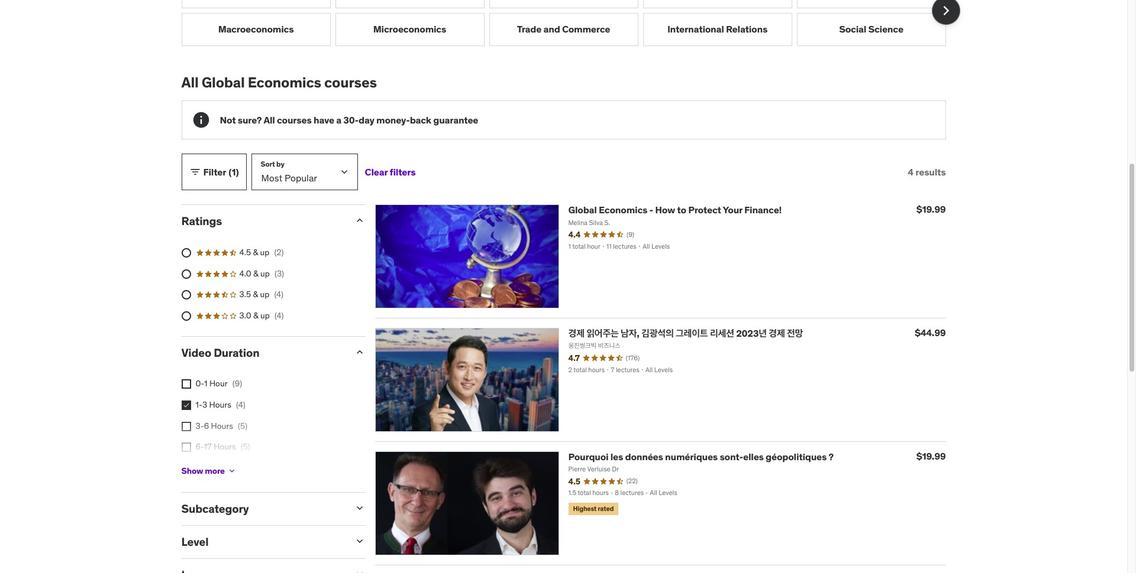 Task type: vqa. For each thing, say whether or not it's contained in the screenshot.


Task type: locate. For each thing, give the bounding box(es) containing it.
0 vertical spatial $19.99
[[916, 204, 946, 216]]

0 horizontal spatial all
[[181, 73, 199, 92]]

0 horizontal spatial 경제
[[568, 328, 585, 340]]

0 vertical spatial global
[[202, 73, 245, 92]]

xsmall image for 0-
[[181, 380, 191, 390]]

(5) up 6-17 hours (5)
[[238, 421, 247, 432]]

hours right 17
[[214, 442, 236, 453]]

economics
[[248, 73, 321, 92], [599, 204, 648, 216]]

small image
[[189, 167, 201, 178], [354, 503, 365, 515], [354, 536, 365, 548]]

more
[[205, 466, 225, 477]]

0 vertical spatial courses
[[324, 73, 377, 92]]

day
[[359, 114, 374, 126]]

to
[[677, 204, 686, 216]]

2 vertical spatial xsmall image
[[227, 467, 237, 477]]

global economics - how to protect your finance!
[[568, 204, 782, 216]]

& right 3.5
[[253, 290, 258, 300]]

xsmall image
[[181, 380, 191, 390], [181, 443, 191, 453], [227, 467, 237, 477]]

subcategory button
[[181, 503, 344, 517]]

xsmall image left 0-
[[181, 380, 191, 390]]

$19.99
[[916, 204, 946, 216], [916, 451, 946, 463]]

(9)
[[232, 379, 242, 390]]

3 small image from the top
[[354, 569, 365, 574]]

hours
[[209, 400, 231, 411], [211, 421, 233, 432], [214, 442, 236, 453], [211, 463, 233, 474]]

0 vertical spatial small image
[[354, 215, 365, 227]]

show more
[[181, 466, 225, 477]]

duration
[[214, 346, 259, 360]]

international relations link
[[643, 13, 792, 46]]

1 horizontal spatial 경제
[[769, 328, 785, 340]]

courses
[[324, 73, 377, 92], [277, 114, 312, 126]]

1-
[[196, 400, 202, 411]]

up for 4.5 & up
[[260, 247, 269, 258]]

1 horizontal spatial all
[[264, 114, 275, 126]]

& right 4.0 on the left top of the page
[[253, 269, 258, 279]]

경제 읽어주는 남자, 김광석의 그레이트 리세션 2023년 경제 전망
[[568, 328, 803, 340]]

global
[[202, 73, 245, 92], [568, 204, 597, 216]]

2 small image from the top
[[354, 347, 365, 358]]

0 vertical spatial economics
[[248, 73, 321, 92]]

courses for economics
[[324, 73, 377, 92]]

up
[[260, 247, 269, 258], [260, 269, 270, 279], [260, 290, 269, 300], [260, 311, 270, 321]]

& for 3.0
[[253, 311, 258, 321]]

pourquoi
[[568, 452, 609, 463]]

next image
[[936, 1, 955, 20]]

경제 left '전망'
[[769, 328, 785, 340]]

xsmall image for 6-
[[181, 443, 191, 453]]

(4) for 3.0 & up (4)
[[275, 311, 284, 321]]

2023년
[[736, 328, 767, 340]]

3
[[202, 400, 207, 411]]

3.5 & up (4)
[[239, 290, 283, 300]]

& right "4.5"
[[253, 247, 258, 258]]

남자,
[[621, 328, 639, 340]]

4.5
[[239, 247, 251, 258]]

0 vertical spatial xsmall image
[[181, 401, 191, 411]]

xsmall image
[[181, 401, 191, 411], [181, 422, 191, 432]]

hours for 1-3 hours
[[209, 400, 231, 411]]

4 results status
[[908, 166, 946, 178]]

(4) down (3)
[[274, 290, 283, 300]]

(5) down 3-6 hours (5)
[[241, 442, 250, 453]]

1 xsmall image from the top
[[181, 401, 191, 411]]

up right 3.5
[[260, 290, 269, 300]]

hours right 6 at the bottom left of the page
[[211, 421, 233, 432]]

1 vertical spatial courses
[[277, 114, 312, 126]]

&
[[253, 247, 258, 258], [253, 269, 258, 279], [253, 290, 258, 300], [253, 311, 258, 321]]

(4)
[[274, 290, 283, 300], [275, 311, 284, 321], [236, 400, 245, 411]]

0-
[[196, 379, 204, 390]]

small image for video duration
[[354, 347, 365, 358]]

xsmall image for 3-
[[181, 422, 191, 432]]

filter (1)
[[203, 166, 239, 178]]

경제 읽어주는 남자, 김광석의 그레이트 리세션 2023년 경제 전망 link
[[568, 328, 803, 340]]

(3)
[[275, 269, 284, 279]]

0 vertical spatial all
[[181, 73, 199, 92]]

경제 left 읽어주는
[[568, 328, 585, 340]]

all
[[181, 73, 199, 92], [264, 114, 275, 126]]

hours right 3
[[209, 400, 231, 411]]

up left (2)
[[260, 247, 269, 258]]

1 vertical spatial $19.99
[[916, 451, 946, 463]]

?
[[829, 452, 834, 463]]

(5)
[[238, 421, 247, 432], [241, 442, 250, 453]]

0 horizontal spatial courses
[[277, 114, 312, 126]]

1 vertical spatial (5)
[[241, 442, 250, 453]]

1 horizontal spatial global
[[568, 204, 597, 216]]

0 vertical spatial (5)
[[238, 421, 247, 432]]

xsmall image left 6-
[[181, 443, 191, 453]]

2 vertical spatial small image
[[354, 536, 365, 548]]

1 vertical spatial small image
[[354, 503, 365, 515]]

small image
[[354, 215, 365, 227], [354, 347, 365, 358], [354, 569, 365, 574]]

2 vertical spatial small image
[[354, 569, 365, 574]]

ratings button
[[181, 214, 344, 229]]

your
[[723, 204, 742, 216]]

economics up sure?
[[248, 73, 321, 92]]

guarantee
[[433, 114, 478, 126]]

up left (3)
[[260, 269, 270, 279]]

1 vertical spatial xsmall image
[[181, 443, 191, 453]]

courses left have
[[277, 114, 312, 126]]

경제
[[568, 328, 585, 340], [769, 328, 785, 340]]

global economics - how to protect your finance! link
[[568, 204, 782, 216]]

30-
[[343, 114, 359, 126]]

1 vertical spatial economics
[[599, 204, 648, 216]]

level
[[181, 536, 209, 550]]

$44.99
[[915, 327, 946, 339]]

hours for 3-6 hours
[[211, 421, 233, 432]]

xsmall image inside the show more button
[[227, 467, 237, 477]]

1 vertical spatial xsmall image
[[181, 422, 191, 432]]

2 vertical spatial (4)
[[236, 400, 245, 411]]

$19.99 for global economics - how to protect your finance!
[[916, 204, 946, 216]]

& for 4.5
[[253, 247, 258, 258]]

1 경제 from the left
[[568, 328, 585, 340]]

(4) down (9)
[[236, 400, 245, 411]]

not sure? all courses have a 30-day money-back guarantee
[[220, 114, 478, 126]]

a
[[336, 114, 341, 126]]

1 vertical spatial small image
[[354, 347, 365, 358]]

courses up 30-
[[324, 73, 377, 92]]

xsmall image left 1-
[[181, 401, 191, 411]]

1 vertical spatial (4)
[[275, 311, 284, 321]]

0 vertical spatial xsmall image
[[181, 380, 191, 390]]

hours for 6-17 hours
[[214, 442, 236, 453]]

international relations
[[667, 23, 768, 35]]

trade and commerce link
[[489, 13, 638, 46]]

1 vertical spatial all
[[264, 114, 275, 126]]

relations
[[726, 23, 768, 35]]

economics left -
[[599, 204, 648, 216]]

1 small image from the top
[[354, 215, 365, 227]]

les
[[611, 452, 623, 463]]

(4) down 3.5 & up (4)
[[275, 311, 284, 321]]

1 $19.99 from the top
[[916, 204, 946, 216]]

macroeconomics
[[218, 23, 294, 35]]

2 xsmall image from the top
[[181, 422, 191, 432]]

up right 3.0
[[260, 311, 270, 321]]

& right 3.0
[[253, 311, 258, 321]]

1 horizontal spatial courses
[[324, 73, 377, 92]]

0 vertical spatial (4)
[[274, 290, 283, 300]]

3-6 hours (5)
[[196, 421, 247, 432]]

xsmall image left 3-
[[181, 422, 191, 432]]

4.0
[[239, 269, 251, 279]]

2 $19.99 from the top
[[916, 451, 946, 463]]

money-
[[376, 114, 410, 126]]

xsmall image right more
[[227, 467, 237, 477]]

social science
[[839, 23, 904, 35]]



Task type: describe. For each thing, give the bounding box(es) containing it.
읽어주는
[[587, 328, 619, 340]]

0 horizontal spatial economics
[[248, 73, 321, 92]]

1 vertical spatial global
[[568, 204, 597, 216]]

sure?
[[238, 114, 262, 126]]

4.0 & up (3)
[[239, 269, 284, 279]]

0 vertical spatial small image
[[189, 167, 201, 178]]

$19.99 for pourquoi les données numériques sont-elles géopolitiques ?
[[916, 451, 946, 463]]

back
[[410, 114, 431, 126]]

1
[[204, 379, 207, 390]]

4 results
[[908, 166, 946, 178]]

not
[[220, 114, 236, 126]]

(5) for 3-6 hours (5)
[[238, 421, 247, 432]]

& for 4.0
[[253, 269, 258, 279]]

6-17 hours (5)
[[196, 442, 250, 453]]

sont-
[[720, 452, 743, 463]]

17+
[[196, 463, 209, 474]]

numériques
[[665, 452, 718, 463]]

social
[[839, 23, 866, 35]]

all global economics courses
[[181, 73, 377, 92]]

international
[[667, 23, 724, 35]]

3-
[[196, 421, 204, 432]]

3.5
[[239, 290, 251, 300]]

géopolitiques
[[766, 452, 827, 463]]

-
[[649, 204, 653, 216]]

carousel element
[[181, 0, 960, 46]]

microeconomics
[[373, 23, 446, 35]]

4
[[908, 166, 914, 178]]

xsmall image for 1-
[[181, 401, 191, 411]]

filters
[[390, 166, 416, 178]]

(4) for 3.5 & up (4)
[[274, 290, 283, 300]]

0-1 hour (9)
[[196, 379, 242, 390]]

have
[[314, 114, 334, 126]]

up for 4.0 & up
[[260, 269, 270, 279]]

0 horizontal spatial global
[[202, 73, 245, 92]]

commerce
[[562, 23, 610, 35]]

김광석의
[[641, 328, 674, 340]]

clear filters
[[365, 166, 416, 178]]

1-3 hours (4)
[[196, 400, 245, 411]]

3.0
[[239, 311, 251, 321]]

ratings
[[181, 214, 222, 229]]

전망
[[787, 328, 803, 340]]

hour
[[209, 379, 228, 390]]

and
[[544, 23, 560, 35]]

clear
[[365, 166, 388, 178]]

microeconomics link
[[335, 13, 484, 46]]

hours right 17+
[[211, 463, 233, 474]]

video duration button
[[181, 346, 344, 360]]

6
[[204, 421, 209, 432]]

pourquoi les données numériques sont-elles géopolitiques ? link
[[568, 452, 834, 463]]

up for 3.5 & up
[[260, 290, 269, 300]]

1 horizontal spatial economics
[[599, 204, 648, 216]]

results
[[916, 166, 946, 178]]

données
[[625, 452, 663, 463]]

courses for all
[[277, 114, 312, 126]]

그레이트
[[676, 328, 708, 340]]

small image for subcategory
[[354, 503, 365, 515]]

filter
[[203, 166, 226, 178]]

how
[[655, 204, 675, 216]]

small image for level
[[354, 536, 365, 548]]

3.0 & up (4)
[[239, 311, 284, 321]]

17+ hours
[[196, 463, 233, 474]]

elles
[[743, 452, 764, 463]]

2 경제 from the left
[[769, 328, 785, 340]]

small image for ratings
[[354, 215, 365, 227]]

up for 3.0 & up
[[260, 311, 270, 321]]

(5) for 6-17 hours (5)
[[241, 442, 250, 453]]

(2)
[[274, 247, 284, 258]]

show
[[181, 466, 203, 477]]

show more button
[[181, 460, 237, 484]]

& for 3.5
[[253, 290, 258, 300]]

4.5 & up (2)
[[239, 247, 284, 258]]

level button
[[181, 536, 344, 550]]

protect
[[688, 204, 721, 216]]

pourquoi les données numériques sont-elles géopolitiques ?
[[568, 452, 834, 463]]

trade and commerce
[[517, 23, 610, 35]]

finance!
[[744, 204, 782, 216]]

(4) for 1-3 hours (4)
[[236, 400, 245, 411]]

subcategory
[[181, 503, 249, 517]]

6-
[[196, 442, 204, 453]]

clear filters button
[[365, 154, 416, 191]]

video
[[181, 346, 211, 360]]

macroeconomics link
[[181, 13, 330, 46]]

(1)
[[229, 166, 239, 178]]

17
[[204, 442, 212, 453]]

trade
[[517, 23, 542, 35]]

video duration
[[181, 346, 259, 360]]



